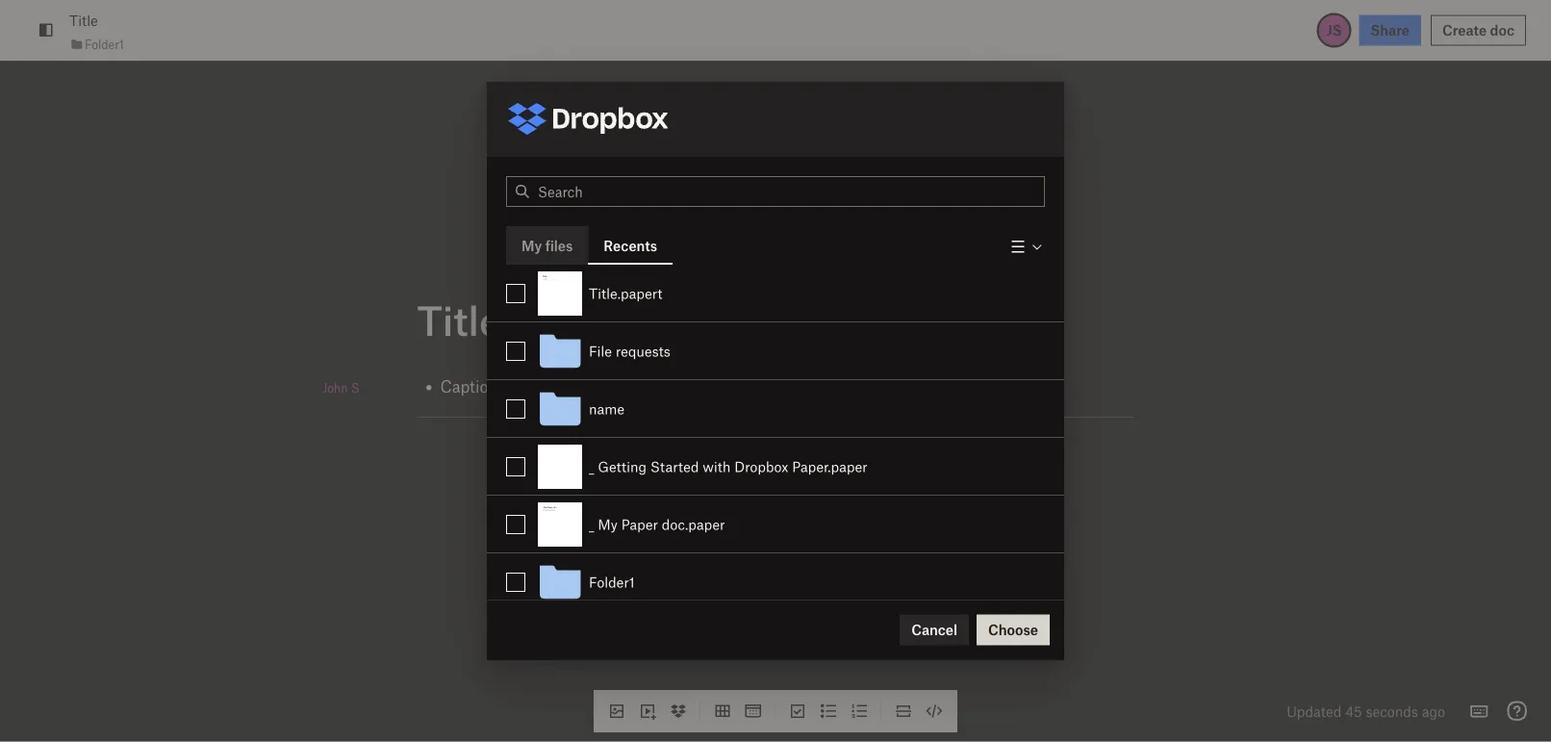 Task type: vqa. For each thing, say whether or not it's contained in the screenshot.
Explore free features 4.51 MB of 2 GB at the bottom left of the page
no



Task type: describe. For each thing, give the bounding box(es) containing it.
tab list containing my files
[[506, 226, 673, 265]]

dropbox
[[735, 458, 789, 475]]

_ my paper doc.paper
[[589, 516, 725, 533]]

recents
[[604, 237, 658, 254]]

seconds
[[1366, 703, 1419, 719]]

create doc button
[[1431, 15, 1527, 46]]

name
[[589, 400, 625, 417]]

cancel button
[[900, 615, 969, 645]]

paper
[[622, 516, 658, 533]]

_ getting started with dropbox paper.paper button
[[531, 438, 1065, 496]]

create doc
[[1443, 22, 1515, 38]]

files
[[545, 237, 573, 254]]

with
[[703, 458, 731, 475]]

getting
[[598, 458, 647, 475]]

js
[[1327, 22, 1342, 38]]

recents tab
[[588, 226, 673, 264]]

title.papert
[[589, 285, 663, 302]]

folder1 button
[[531, 553, 1065, 611]]

doc
[[1490, 22, 1515, 38]]

0 horizontal spatial title
[[69, 12, 98, 29]]

file
[[589, 343, 612, 359]]

name button
[[531, 380, 1065, 438]]

_ for _ getting started with dropbox paper.paper
[[589, 458, 594, 475]]

file requests button
[[531, 322, 1065, 380]]

1 vertical spatial title
[[417, 295, 501, 344]]

caption
[[440, 376, 498, 396]]

started
[[650, 458, 699, 475]]



Task type: locate. For each thing, give the bounding box(es) containing it.
45
[[1346, 703, 1363, 719]]

row group
[[487, 264, 1065, 611]]

my files tab
[[506, 226, 588, 264]]

my left paper
[[598, 516, 618, 533]]

share button
[[1360, 15, 1422, 46]]

cancel
[[912, 621, 958, 638]]

0 vertical spatial folder1
[[85, 37, 124, 51]]

0 vertical spatial _
[[589, 458, 594, 475]]

js button
[[1317, 13, 1352, 48]]

_ left paper
[[589, 516, 594, 533]]

_ for _ my paper doc.paper
[[589, 516, 594, 533]]

1 vertical spatial my
[[598, 516, 618, 533]]

title.papert button
[[531, 265, 1065, 322]]

title up the caption
[[417, 295, 501, 344]]

_ my paper doc.paper button
[[531, 496, 1065, 553]]

title link
[[69, 10, 98, 31]]

updated 45 seconds ago
[[1287, 703, 1446, 719]]

2 _ from the top
[[589, 516, 594, 533]]

my left files
[[522, 237, 542, 254]]

my files
[[522, 237, 573, 254]]

_ inside button
[[589, 516, 594, 533]]

0 vertical spatial my
[[522, 237, 542, 254]]

folder1 down paper
[[589, 574, 635, 590]]

folder1 link
[[69, 34, 124, 54]]

Search text field
[[538, 177, 1044, 206]]

title
[[69, 12, 98, 29], [417, 295, 501, 344]]

1 _ from the top
[[589, 458, 594, 475]]

requests
[[616, 343, 671, 359]]

1 vertical spatial folder1
[[589, 574, 635, 590]]

0 horizontal spatial my
[[522, 237, 542, 254]]

_ getting started with dropbox paper.paper
[[589, 458, 868, 475]]

folder1
[[85, 37, 124, 51], [589, 574, 635, 590]]

1 horizontal spatial my
[[598, 516, 618, 533]]

_ left getting
[[589, 458, 594, 475]]

updated
[[1287, 703, 1342, 719]]

my
[[522, 237, 542, 254], [598, 516, 618, 533]]

my inside button
[[598, 516, 618, 533]]

row group containing title.papert
[[487, 264, 1065, 611]]

file requests
[[589, 343, 671, 359]]

1 horizontal spatial folder1
[[589, 574, 635, 590]]

share
[[1371, 22, 1410, 38]]

1 vertical spatial _
[[589, 516, 594, 533]]

title up the folder1 link
[[69, 12, 98, 29]]

folder1 for folder1 'button'
[[589, 574, 635, 590]]

0 vertical spatial title
[[69, 12, 98, 29]]

folder1 down title link
[[85, 37, 124, 51]]

ago
[[1422, 703, 1446, 719]]

folder1 for the folder1 link
[[85, 37, 124, 51]]

0 horizontal spatial folder1
[[85, 37, 124, 51]]

tab list
[[506, 226, 673, 265]]

folder1 inside 'button'
[[589, 574, 635, 590]]

_ inside "button"
[[589, 458, 594, 475]]

create
[[1443, 22, 1487, 38]]

paper.paper
[[792, 458, 868, 475]]

doc.paper
[[662, 516, 725, 533]]

my inside tab
[[522, 237, 542, 254]]

_
[[589, 458, 594, 475], [589, 516, 594, 533]]

1 horizontal spatial title
[[417, 295, 501, 344]]



